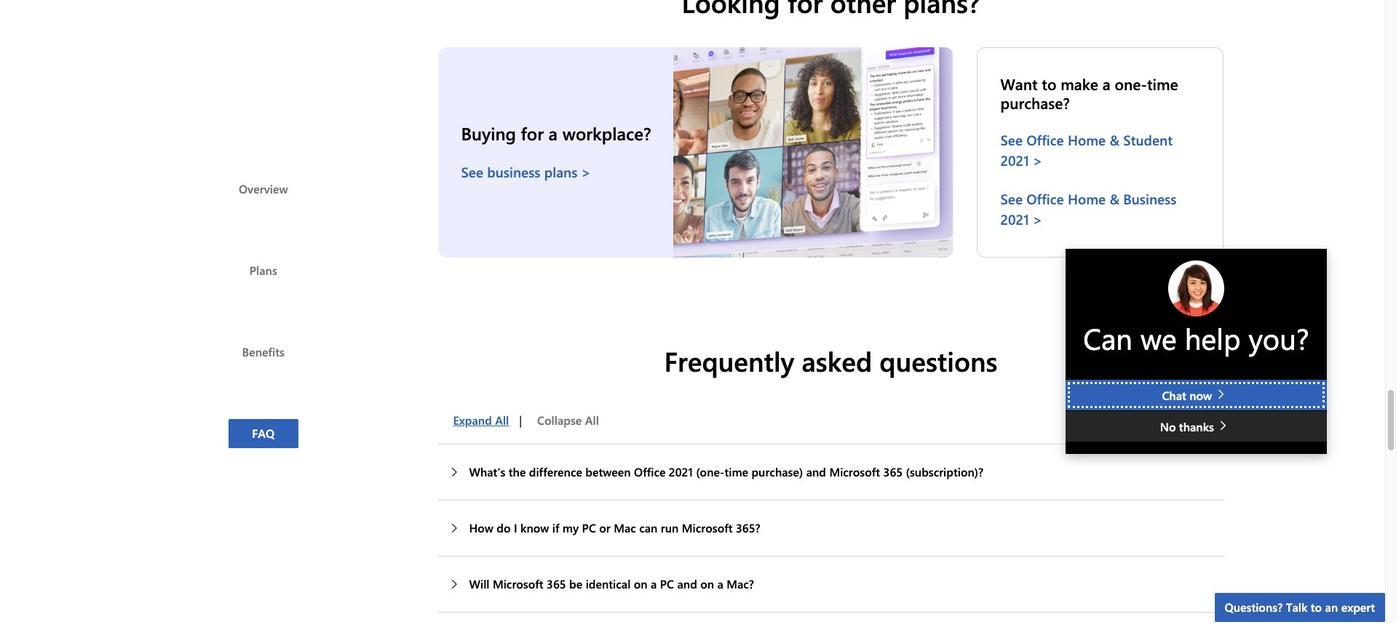 Task type: locate. For each thing, give the bounding box(es) containing it.
what's the difference between office 2021 (one-time purchase) and microsoft 365 (subscription)? button
[[438, 445, 1224, 500]]

0 vertical spatial microsoft
[[829, 464, 880, 480]]

1 vertical spatial office
[[1026, 189, 1064, 208]]

0 horizontal spatial and
[[677, 576, 697, 592]]

& inside see office home & business 2021 >
[[1110, 189, 1119, 208]]

all
[[495, 413, 509, 428], [585, 413, 599, 428]]

microsoft right run
[[682, 520, 733, 536]]

overview
[[239, 181, 288, 196]]

1 horizontal spatial microsoft
[[682, 520, 733, 536]]

& left student
[[1110, 130, 1119, 149]]

frequently asked questions
[[664, 343, 998, 378]]

0 vertical spatial 2021
[[1000, 151, 1029, 170]]

no
[[1160, 419, 1176, 435]]

office for see office home & business 2021 >
[[1026, 189, 1064, 208]]

office inside 'see office home & student 2021 >'
[[1026, 130, 1064, 149]]

group
[[438, 406, 609, 435]]

what's the difference between office 2021 (one-time purchase) and microsoft 365 (subscription)?
[[469, 464, 983, 480]]

& inside 'see office home & student 2021 >'
[[1110, 130, 1119, 149]]

2 home from the top
[[1068, 189, 1106, 208]]

frequently
[[664, 343, 794, 378]]

1 vertical spatial &
[[1110, 189, 1119, 208]]

you?
[[1249, 319, 1309, 357]]

no thanks button
[[1066, 411, 1327, 442]]

2 vertical spatial 2021
[[669, 464, 693, 480]]

help
[[1185, 319, 1241, 357]]

and left mac?
[[677, 576, 697, 592]]

difference
[[529, 464, 582, 480]]

and right purchase)
[[806, 464, 826, 480]]

now
[[1189, 388, 1212, 403]]

will microsoft 365 be identical on a pc and on a mac? button
[[438, 557, 1224, 612]]

see inside 'see office home & student 2021 >'
[[1000, 130, 1023, 149]]

> inside 'see office home & student 2021 >'
[[1033, 151, 1042, 170]]

0 vertical spatial time
[[1147, 74, 1178, 94]]

0 horizontal spatial to
[[1042, 74, 1056, 94]]

home for business
[[1068, 189, 1106, 208]]

2 vertical spatial microsoft
[[493, 576, 543, 592]]

1 vertical spatial home
[[1068, 189, 1106, 208]]

time up student
[[1147, 74, 1178, 94]]

0 vertical spatial pc
[[582, 520, 596, 536]]

and
[[806, 464, 826, 480], [677, 576, 697, 592]]

0 vertical spatial home
[[1068, 130, 1106, 149]]

purchase)
[[751, 464, 803, 480]]

1 horizontal spatial on
[[700, 576, 714, 592]]

1 horizontal spatial pc
[[660, 576, 674, 592]]

& for business
[[1110, 189, 1119, 208]]

office
[[1026, 130, 1064, 149], [1026, 189, 1064, 208], [634, 464, 666, 480]]

expand all
[[453, 413, 509, 428]]

time
[[1147, 74, 1178, 94], [725, 464, 748, 480]]

to
[[1042, 74, 1056, 94], [1311, 600, 1322, 615]]

business
[[487, 162, 540, 181]]

1 horizontal spatial time
[[1147, 74, 1178, 94]]

>
[[1033, 151, 1042, 170], [581, 162, 591, 181], [1033, 210, 1042, 229]]

1 vertical spatial time
[[725, 464, 748, 480]]

1 vertical spatial see
[[461, 162, 483, 181]]

microsoft inside dropdown button
[[829, 464, 880, 480]]

purchase?
[[1000, 92, 1070, 112]]

2 & from the top
[[1110, 189, 1119, 208]]

home down 'see office home & student 2021 >'
[[1068, 189, 1106, 208]]

see
[[1000, 130, 1023, 149], [461, 162, 483, 181], [1000, 189, 1023, 208]]

0 horizontal spatial pc
[[582, 520, 596, 536]]

home inside see office home & business 2021 >
[[1068, 189, 1106, 208]]

collapse all
[[537, 413, 599, 428]]

microsoft up how do i know if my pc or mac can run microsoft 365? dropdown button
[[829, 464, 880, 480]]

office down purchase?
[[1026, 130, 1064, 149]]

1 on from the left
[[634, 576, 648, 592]]

identical
[[586, 576, 631, 592]]

pc left the or
[[582, 520, 596, 536]]

questions
[[880, 343, 998, 378]]

0 horizontal spatial microsoft
[[493, 576, 543, 592]]

0 vertical spatial to
[[1042, 74, 1056, 94]]

microsoft
[[829, 464, 880, 480], [682, 520, 733, 536], [493, 576, 543, 592]]

see office home & student 2021 > link
[[1000, 129, 1200, 171]]

a left one- at the right
[[1103, 74, 1111, 94]]

2 horizontal spatial microsoft
[[829, 464, 880, 480]]

be
[[569, 576, 582, 592]]

can
[[1083, 319, 1133, 357]]

on right identical
[[634, 576, 648, 592]]

office right between
[[634, 464, 666, 480]]

all right collapse
[[585, 413, 599, 428]]

1 vertical spatial microsoft
[[682, 520, 733, 536]]

> inside see office home & business 2021 >
[[1033, 210, 1042, 229]]

all inside 'button'
[[585, 413, 599, 428]]

no thanks
[[1160, 419, 1217, 435]]

> for see office home & business 2021 >
[[1033, 210, 1042, 229]]

how do i know if my pc or mac can run microsoft 365? button
[[438, 501, 1224, 556]]

see for want to make a one-time purchase?
[[1000, 130, 1023, 149]]

0 vertical spatial office
[[1026, 130, 1064, 149]]

my
[[563, 520, 579, 536]]

0 horizontal spatial 365
[[547, 576, 566, 592]]

2 vertical spatial see
[[1000, 189, 1023, 208]]

0 horizontal spatial time
[[725, 464, 748, 480]]

for
[[521, 121, 544, 145]]

2021 inside 'see office home & student 2021 >'
[[1000, 151, 1029, 170]]

chat now
[[1162, 388, 1215, 403]]

&
[[1110, 130, 1119, 149], [1110, 189, 1119, 208]]

time left purchase)
[[725, 464, 748, 480]]

pc
[[582, 520, 596, 536], [660, 576, 674, 592]]

all left |
[[495, 413, 509, 428]]

benefits button
[[229, 337, 298, 366]]

student
[[1123, 130, 1173, 149]]

1 home from the top
[[1068, 130, 1106, 149]]

an
[[1325, 600, 1338, 615]]

office inside see office home & business 2021 >
[[1026, 189, 1064, 208]]

time inside want to make a one-time purchase?
[[1147, 74, 1178, 94]]

to inside want to make a one-time purchase?
[[1042, 74, 1056, 94]]

1 all from the left
[[495, 413, 509, 428]]

on
[[634, 576, 648, 592], [700, 576, 714, 592]]

1 horizontal spatial all
[[585, 413, 599, 428]]

microsoft inside 'dropdown button'
[[493, 576, 543, 592]]

1 vertical spatial 2021
[[1000, 210, 1029, 229]]

2021 inside dropdown button
[[669, 464, 693, 480]]

1 horizontal spatial and
[[806, 464, 826, 480]]

expand
[[453, 413, 492, 428]]

collapse all button
[[522, 406, 609, 435]]

2021
[[1000, 151, 1029, 170], [1000, 210, 1029, 229], [669, 464, 693, 480]]

buying for a workplace?
[[461, 121, 651, 145]]

0 vertical spatial 365
[[883, 464, 903, 480]]

will
[[469, 576, 489, 592]]

home down want to make a one-time purchase?
[[1068, 130, 1106, 149]]

all for collapse all
[[585, 413, 599, 428]]

365 inside will microsoft 365 be identical on a pc and on a mac? 'dropdown button'
[[547, 576, 566, 592]]

0 horizontal spatial on
[[634, 576, 648, 592]]

2 vertical spatial office
[[634, 464, 666, 480]]

> for see office home & student 2021 >
[[1033, 151, 1042, 170]]

all for expand all
[[495, 413, 509, 428]]

a right identical
[[651, 576, 657, 592]]

home
[[1068, 130, 1106, 149], [1068, 189, 1106, 208]]

1 vertical spatial to
[[1311, 600, 1322, 615]]

the
[[509, 464, 526, 480]]

buying
[[461, 121, 516, 145]]

& left the business
[[1110, 189, 1119, 208]]

mac?
[[727, 576, 754, 592]]

expand all button
[[438, 406, 519, 435]]

a
[[1103, 74, 1111, 94], [549, 121, 558, 145], [651, 576, 657, 592], [717, 576, 723, 592]]

expert
[[1341, 600, 1375, 615]]

and inside 'dropdown button'
[[677, 576, 697, 592]]

do
[[497, 520, 511, 536]]

thanks
[[1179, 419, 1214, 435]]

0 vertical spatial see
[[1000, 130, 1023, 149]]

2021 inside see office home & business 2021 >
[[1000, 210, 1029, 229]]

365 left be
[[547, 576, 566, 592]]

0 horizontal spatial all
[[495, 413, 509, 428]]

365
[[883, 464, 903, 480], [547, 576, 566, 592]]

a left mac?
[[717, 576, 723, 592]]

see office home & business 2021 > link
[[1000, 188, 1200, 230]]

home inside 'see office home & student 2021 >'
[[1068, 130, 1106, 149]]

on left mac?
[[700, 576, 714, 592]]

business
[[1123, 189, 1177, 208]]

all inside button
[[495, 413, 509, 428]]

pc down run
[[660, 576, 674, 592]]

1 vertical spatial pc
[[660, 576, 674, 592]]

1 & from the top
[[1110, 130, 1119, 149]]

0 vertical spatial &
[[1110, 130, 1119, 149]]

> inside see business plans > link
[[581, 162, 591, 181]]

questions? talk to an expert
[[1225, 600, 1375, 615]]

1 vertical spatial 365
[[547, 576, 566, 592]]

office down 'see office home & student 2021 >'
[[1026, 189, 1064, 208]]

to left an on the bottom of the page
[[1311, 600, 1322, 615]]

microsoft right will
[[493, 576, 543, 592]]

2 on from the left
[[700, 576, 714, 592]]

365 left (subscription)? at the bottom of page
[[883, 464, 903, 480]]

1 vertical spatial and
[[677, 576, 697, 592]]

1 horizontal spatial to
[[1311, 600, 1322, 615]]

to right want
[[1042, 74, 1056, 94]]

2 all from the left
[[585, 413, 599, 428]]

1 horizontal spatial 365
[[883, 464, 903, 480]]

see for buying for a workplace?
[[461, 162, 483, 181]]

0 vertical spatial and
[[806, 464, 826, 480]]



Task type: vqa. For each thing, say whether or not it's contained in the screenshot.
Stories
no



Task type: describe. For each thing, give the bounding box(es) containing it.
one-
[[1115, 74, 1147, 94]]

and inside dropdown button
[[806, 464, 826, 480]]

see office home & student 2021 >
[[1000, 130, 1173, 170]]

see office home & business 2021 >
[[1000, 189, 1177, 229]]

i
[[514, 520, 517, 536]]

know
[[520, 520, 549, 536]]

talk
[[1286, 600, 1308, 615]]

benefits
[[242, 344, 285, 359]]

2021 for student
[[1000, 151, 1029, 170]]

365?
[[736, 520, 760, 536]]

2021 for business
[[1000, 210, 1029, 229]]

make
[[1061, 74, 1098, 94]]

365 inside what's the difference between office 2021 (one-time purchase) and microsoft 365 (subscription)? dropdown button
[[883, 464, 903, 480]]

between
[[585, 464, 631, 480]]

we
[[1140, 319, 1177, 357]]

chat
[[1162, 388, 1186, 403]]

2021 for office
[[669, 464, 693, 480]]

how
[[469, 520, 493, 536]]

will microsoft 365 be identical on a pc and on a mac?
[[469, 576, 754, 592]]

see business plans > link
[[461, 161, 591, 182]]

faq button
[[229, 419, 298, 448]]

|
[[519, 413, 522, 428]]

can
[[639, 520, 658, 536]]

questions?
[[1225, 600, 1283, 615]]

want to make a one-time purchase?
[[1000, 74, 1178, 112]]

questions? talk to an expert button
[[1214, 593, 1385, 622]]

time inside dropdown button
[[725, 464, 748, 480]]

plans
[[544, 162, 577, 181]]

office inside what's the difference between office 2021 (one-time purchase) and microsoft 365 (subscription)? dropdown button
[[634, 464, 666, 480]]

faq
[[252, 425, 275, 441]]

or
[[599, 520, 610, 536]]

workplace?
[[562, 121, 651, 145]]

pc inside 'dropdown button'
[[660, 576, 674, 592]]

plans button
[[229, 256, 298, 285]]

how do i know if my pc or mac can run microsoft 365?
[[469, 520, 760, 536]]

asked
[[802, 343, 872, 378]]

see inside see office home & business 2021 >
[[1000, 189, 1023, 208]]

mac
[[614, 520, 636, 536]]

group containing expand all
[[438, 406, 609, 435]]

a inside want to make a one-time purchase?
[[1103, 74, 1111, 94]]

what's
[[469, 464, 505, 480]]

collapse
[[537, 413, 582, 428]]

want
[[1000, 74, 1038, 94]]

to inside dropdown button
[[1311, 600, 1322, 615]]

(one-
[[696, 464, 725, 480]]

run
[[661, 520, 679, 536]]

if
[[552, 520, 559, 536]]

see business plans >
[[461, 162, 591, 181]]

home for student
[[1068, 130, 1106, 149]]

plans
[[249, 262, 277, 278]]

& for student
[[1110, 130, 1119, 149]]

overview button
[[229, 174, 298, 203]]

(subscription)?
[[906, 464, 983, 480]]

chat now button
[[1066, 380, 1327, 410]]

a right 'for'
[[549, 121, 558, 145]]

can we help you?
[[1083, 319, 1309, 357]]

office for see office home & student 2021 >
[[1026, 130, 1064, 149]]

pc inside dropdown button
[[582, 520, 596, 536]]

microsoft inside dropdown button
[[682, 520, 733, 536]]



